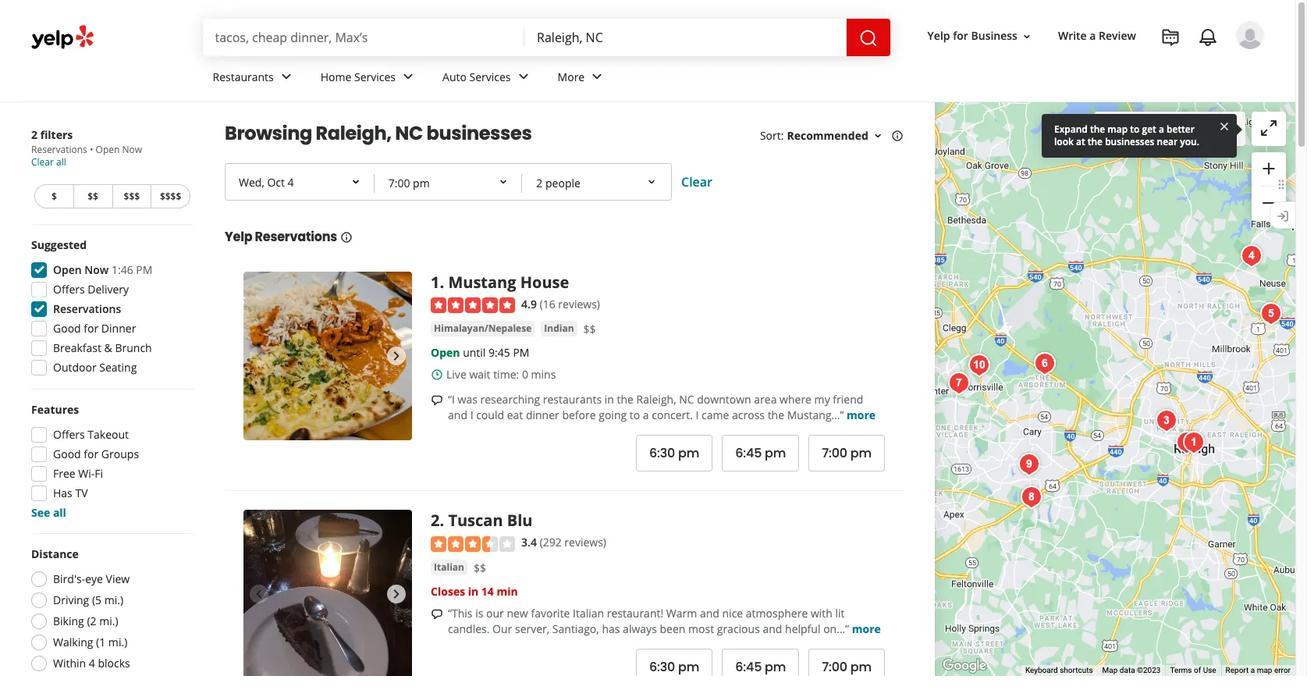 Task type: describe. For each thing, give the bounding box(es) containing it.
1 vertical spatial all
[[53, 505, 66, 520]]

previous image for 2 . tuscan blu
[[250, 585, 269, 604]]

1
[[431, 272, 440, 293]]

himalayan/nepalese link
[[431, 321, 535, 337]]

santiago,
[[553, 621, 599, 636]]

$ button
[[34, 184, 73, 208]]

report a map error link
[[1226, 666, 1291, 675]]

services for auto services
[[470, 69, 511, 84]]

in inside "i was researching restaurants in the raleigh, nc downtown area where my friend and i could eat dinner before going to a concert. i came across the mustang…"
[[605, 392, 614, 407]]

1 6:30 pm from the top
[[650, 445, 700, 463]]

reviews) for tuscan blu
[[565, 535, 607, 550]]

recommended
[[787, 128, 869, 143]]

(292
[[540, 535, 562, 550]]

4.9 star rating image
[[431, 298, 515, 313]]

closes
[[431, 584, 465, 599]]

0 vertical spatial group
[[1252, 152, 1287, 221]]

dame's chicken and waffles image
[[1030, 348, 1061, 379]]

and inside "i was researching restaurants in the raleigh, nc downtown area where my friend and i could eat dinner before going to a concert. i came across the mustang…"
[[448, 408, 468, 423]]

downtown
[[697, 392, 752, 407]]

within
[[53, 656, 86, 671]]

brunch
[[115, 340, 152, 355]]

walking
[[53, 635, 93, 650]]

moves
[[1203, 121, 1237, 136]]

where
[[780, 392, 812, 407]]

Cover field
[[524, 166, 669, 201]]

outdoor seating
[[53, 360, 137, 375]]

mustang house image
[[244, 272, 412, 440]]

italian link
[[431, 560, 468, 575]]

more inside "this is our new favorite italian restaurant! warm and nice atmosphere with lit candles.  our server, santiago, has always been most gracious and helpful on…" more
[[852, 621, 881, 636]]

map region
[[868, 95, 1308, 676]]

restaurants
[[543, 392, 602, 407]]

indian button
[[541, 321, 577, 337]]

2 . tuscan blu
[[431, 510, 533, 531]]

tuscan blu link
[[449, 510, 533, 531]]

Select a date text field
[[226, 165, 375, 199]]

yelp for yelp for business
[[928, 28, 951, 43]]

13 tacos & taps image
[[1237, 240, 1268, 271]]

kinoko image
[[944, 367, 975, 399]]

home services
[[321, 69, 396, 84]]

filters
[[40, 127, 73, 142]]

(5
[[92, 593, 102, 607]]

services for home services
[[355, 69, 396, 84]]

zoom in image
[[1260, 159, 1279, 178]]

delivery
[[88, 282, 129, 297]]

google image
[[939, 656, 991, 676]]

7:00 for 7:00 pm link for first 6:45 pm link from the bottom of the page
[[822, 658, 848, 676]]

clear inside 2 filters reservations • open now clear all
[[31, 155, 54, 169]]

favorite
[[531, 606, 570, 621]]

16 chevron down v2 image
[[1021, 30, 1034, 43]]

16 speech v2 image
[[431, 608, 444, 620]]

iso iso ramen image
[[1152, 405, 1183, 436]]

1 6:30 from the top
[[650, 445, 676, 463]]

eat
[[507, 408, 523, 423]]

has
[[53, 486, 72, 501]]

totopos street food and tequila image
[[1014, 449, 1045, 480]]

seating
[[99, 360, 137, 375]]

$$ for 1 . mustang house
[[584, 322, 596, 337]]

to inside "i was researching restaurants in the raleigh, nc downtown area where my friend and i could eat dinner before going to a concert. i came across the mustang…"
[[630, 408, 640, 423]]

1 vertical spatial 16 info v2 image
[[341, 231, 353, 243]]

server,
[[515, 621, 550, 636]]

mi.) for driving (5 mi.)
[[104, 593, 123, 607]]

map for error
[[1258, 666, 1273, 675]]

. for 2
[[440, 510, 444, 531]]

candles.
[[448, 621, 490, 636]]

my
[[815, 392, 831, 407]]

(1
[[96, 635, 106, 650]]

suggested
[[31, 237, 87, 252]]

could
[[476, 408, 504, 423]]

report
[[1226, 666, 1250, 675]]

none field "near"
[[537, 29, 834, 46]]

4.9
[[522, 297, 537, 312]]

map data ©2023
[[1103, 666, 1161, 675]]

driving (5 mi.)
[[53, 593, 123, 607]]

expand the map to get a better look at the businesses near you. tooltip
[[1042, 114, 1238, 158]]

you.
[[1181, 135, 1200, 148]]

driving
[[53, 593, 89, 607]]

next image
[[387, 585, 406, 604]]

7:00 pm link for 1st 6:45 pm link from the top
[[809, 435, 885, 472]]

auto services link
[[430, 56, 545, 102]]

came
[[702, 408, 730, 423]]

applebee's grill + bar image
[[1256, 298, 1288, 329]]

fi
[[95, 466, 103, 481]]

3.4 (292 reviews)
[[522, 535, 607, 550]]

italian inside button
[[434, 560, 465, 574]]

search as map moves
[[1126, 121, 1237, 136]]

use
[[1204, 666, 1217, 675]]

$
[[51, 190, 57, 203]]

open until 9:45 pm
[[431, 345, 530, 360]]

keyboard shortcuts
[[1026, 666, 1094, 675]]

nc inside "i was researching restaurants in the raleigh, nc downtown area where my friend and i could eat dinner before going to a concert. i came across the mustang…"
[[679, 392, 695, 407]]

see
[[31, 505, 50, 520]]

atmosphere
[[746, 606, 808, 621]]

with
[[811, 606, 833, 621]]

2 vertical spatial and
[[763, 621, 783, 636]]

review
[[1099, 28, 1137, 43]]

16 chevron down v2 image
[[872, 129, 885, 142]]

4
[[89, 656, 95, 671]]

2 vertical spatial reservations
[[53, 301, 121, 316]]

2 6:30 pm from the top
[[650, 658, 700, 676]]

keyboard shortcuts button
[[1026, 665, 1094, 676]]

for for dinner
[[84, 321, 99, 336]]

reservations inside 2 filters reservations • open now clear all
[[31, 143, 87, 156]]

biking (2 mi.)
[[53, 614, 118, 629]]

more link for "this is our new favorite italian restaurant! warm and nice atmosphere with lit candles.  our server, santiago, has always been most gracious and helpful on…"
[[852, 621, 881, 636]]

terms
[[1171, 666, 1193, 675]]

on…"
[[824, 621, 850, 636]]

2 i from the left
[[696, 408, 699, 423]]

open inside 2 filters reservations • open now clear all
[[96, 143, 120, 156]]

none field the "find"
[[215, 29, 512, 46]]

©2023
[[1138, 666, 1161, 675]]

get
[[1143, 123, 1157, 136]]

a right report
[[1251, 666, 1256, 675]]

slideshow element for 1
[[244, 272, 412, 440]]

recommended button
[[787, 128, 885, 143]]

6:30 pm link for 1st 6:45 pm link from the top
[[636, 435, 713, 472]]

mustang house link
[[449, 272, 569, 293]]

more link for "i was researching restaurants in the raleigh, nc downtown area where my friend and i could eat dinner before going to a concert. i came across the mustang…"
[[847, 408, 876, 423]]

all inside 2 filters reservations • open now clear all
[[56, 155, 66, 169]]

of
[[1195, 666, 1202, 675]]

open for open until 9:45 pm
[[431, 345, 460, 360]]

always
[[623, 621, 657, 636]]

himalayan/nepalese button
[[431, 321, 535, 337]]

1 i from the left
[[471, 408, 474, 423]]

7:00 pm link for first 6:45 pm link from the bottom of the page
[[809, 649, 885, 676]]

home
[[321, 69, 352, 84]]

keyboard
[[1026, 666, 1059, 675]]

2 filters reservations • open now clear all
[[31, 127, 142, 169]]

0 vertical spatial more
[[847, 408, 876, 423]]

search image
[[859, 29, 878, 47]]

7:00 pm for 1st 6:45 pm link from the top 7:00 pm link
[[822, 445, 872, 463]]

expand the map to get a better look at the businesses near you.
[[1055, 123, 1200, 148]]

was
[[458, 392, 478, 407]]

2 6:30 from the top
[[650, 658, 676, 676]]

business
[[972, 28, 1018, 43]]

6:30 pm link for first 6:45 pm link from the bottom of the page
[[636, 649, 713, 676]]

mustang house image
[[1179, 427, 1210, 458]]

dinner
[[526, 408, 560, 423]]

0 horizontal spatial businesses
[[427, 120, 532, 146]]

mi.) for biking (2 mi.)
[[99, 614, 118, 629]]

0 horizontal spatial tuscan blu image
[[244, 510, 412, 676]]

map for to
[[1108, 123, 1128, 136]]

gracious
[[717, 621, 760, 636]]

7:00 for 1st 6:45 pm link from the top 7:00 pm link
[[822, 445, 848, 463]]

dinner
[[101, 321, 136, 336]]

blu
[[507, 510, 533, 531]]

$$$$
[[160, 190, 181, 203]]

4.9 (16 reviews)
[[522, 297, 600, 312]]



Task type: vqa. For each thing, say whether or not it's contained in the screenshot.
bottommost the See all button
no



Task type: locate. For each thing, give the bounding box(es) containing it.
offers for offers delivery
[[53, 282, 85, 297]]

group
[[1252, 152, 1287, 221], [27, 237, 194, 380], [27, 402, 194, 521]]

look
[[1055, 135, 1074, 148]]

24 chevron down v2 image left the auto on the left
[[399, 67, 418, 86]]

6:30 down concert.
[[650, 445, 676, 463]]

1 vertical spatial to
[[630, 408, 640, 423]]

1 vertical spatial nc
[[679, 392, 695, 407]]

1 vertical spatial slideshow element
[[244, 510, 412, 676]]

and down atmosphere
[[763, 621, 783, 636]]

data
[[1120, 666, 1136, 675]]

to right going
[[630, 408, 640, 423]]

1 vertical spatial good
[[53, 447, 81, 461]]

2 good from the top
[[53, 447, 81, 461]]

reviews) right the '(292'
[[565, 535, 607, 550]]

6:30 pm down concert.
[[650, 445, 700, 463]]

1 . mustang house
[[431, 272, 569, 293]]

2 slideshow element from the top
[[244, 510, 412, 676]]

1 horizontal spatial services
[[470, 69, 511, 84]]

option group
[[27, 547, 194, 676]]

1 previous image from the top
[[250, 347, 269, 365]]

1 vertical spatial pm
[[513, 345, 530, 360]]

open now 1:46 pm
[[53, 262, 153, 277]]

$$ left $$$ button
[[88, 190, 98, 203]]

16 info v2 image right 'yelp reservations' at the top left of the page
[[341, 231, 353, 243]]

distance
[[31, 547, 79, 561]]

nc up time field at the top left
[[395, 120, 423, 146]]

services right home
[[355, 69, 396, 84]]

6:30 down 'been'
[[650, 658, 676, 676]]

0 horizontal spatial 24 chevron down v2 image
[[277, 67, 296, 86]]

1 horizontal spatial clear
[[682, 173, 713, 191]]

none field up business categories element
[[537, 29, 834, 46]]

and down "i
[[448, 408, 468, 423]]

0 vertical spatial 2
[[31, 127, 37, 142]]

1 horizontal spatial none field
[[537, 29, 834, 46]]

16 info v2 image
[[892, 129, 904, 142], [341, 231, 353, 243]]

0 vertical spatial all
[[56, 155, 66, 169]]

24 chevron down v2 image for home services
[[399, 67, 418, 86]]

a inside 'expand the map to get a better look at the businesses near you.'
[[1159, 123, 1165, 136]]

user actions element
[[916, 20, 1287, 116]]

7:00 pm down "on…"" on the right bottom
[[822, 658, 872, 676]]

1 6:45 from the top
[[736, 445, 762, 463]]

1 7:00 from the top
[[822, 445, 848, 463]]

0 horizontal spatial 2
[[31, 127, 37, 142]]

6:45 pm link
[[722, 435, 800, 472], [722, 649, 800, 676]]

1 horizontal spatial map
[[1177, 121, 1200, 136]]

tuscan blu image
[[1172, 427, 1203, 458], [244, 510, 412, 676]]

1 horizontal spatial i
[[696, 408, 699, 423]]

none field up home services
[[215, 29, 512, 46]]

0 vertical spatial reviews)
[[559, 297, 600, 312]]

wait
[[470, 367, 491, 382]]

24 chevron down v2 image right auto services
[[514, 67, 533, 86]]

1 horizontal spatial $$
[[474, 560, 486, 575]]

24 chevron down v2 image inside auto services link
[[514, 67, 533, 86]]

•
[[90, 143, 93, 156]]

2 horizontal spatial map
[[1258, 666, 1273, 675]]

2 vertical spatial group
[[27, 402, 194, 521]]

16 info v2 image right 16 chevron down v2 icon
[[892, 129, 904, 142]]

1 vertical spatial raleigh,
[[637, 392, 677, 407]]

6:45 pm link down across
[[722, 435, 800, 472]]

open
[[96, 143, 120, 156], [53, 262, 82, 277], [431, 345, 460, 360]]

yelp reservations
[[225, 228, 337, 246]]

1 vertical spatial more
[[852, 621, 881, 636]]

1 vertical spatial 6:30
[[650, 658, 676, 676]]

previous image
[[250, 347, 269, 365], [250, 585, 269, 604]]

24 chevron down v2 image for auto services
[[514, 67, 533, 86]]

warm
[[667, 606, 697, 621]]

2 horizontal spatial $$
[[584, 322, 596, 337]]

a right 'get'
[[1159, 123, 1165, 136]]

offers for offers takeout
[[53, 427, 85, 442]]

time:
[[494, 367, 519, 382]]

1:46
[[112, 262, 133, 277]]

option group containing distance
[[27, 547, 194, 676]]

1 horizontal spatial tuscan blu image
[[1172, 427, 1203, 458]]

auto
[[443, 69, 467, 84]]

0 horizontal spatial clear
[[31, 155, 54, 169]]

biking
[[53, 614, 84, 629]]

area
[[754, 392, 777, 407]]

yelp for business
[[928, 28, 1018, 43]]

in left 14
[[468, 584, 479, 599]]

himalayan/nepalese
[[434, 322, 532, 335]]

1 6:45 pm link from the top
[[722, 435, 800, 472]]

good for dinner
[[53, 321, 136, 336]]

2 for 2 . tuscan blu
[[431, 510, 440, 531]]

2 7:00 from the top
[[822, 658, 848, 676]]

good up breakfast
[[53, 321, 81, 336]]

0 vertical spatial nc
[[395, 120, 423, 146]]

1 vertical spatial 7:00 pm
[[822, 658, 872, 676]]

2 vertical spatial for
[[84, 447, 99, 461]]

mi.)
[[104, 593, 123, 607], [99, 614, 118, 629], [108, 635, 128, 650]]

now up offers delivery
[[85, 262, 109, 277]]

0 vertical spatial and
[[448, 408, 468, 423]]

for left business
[[954, 28, 969, 43]]

7:00 pm link down "on…"" on the right bottom
[[809, 649, 885, 676]]

eye
[[85, 572, 103, 586]]

2 7:00 pm link from the top
[[809, 649, 885, 676]]

0 vertical spatial reservations
[[31, 143, 87, 156]]

$$ up closes in 14 min
[[474, 560, 486, 575]]

nc up concert.
[[679, 392, 695, 407]]

24 chevron down v2 image
[[399, 67, 418, 86], [514, 67, 533, 86]]

1 . from the top
[[440, 272, 444, 293]]

1 24 chevron down v2 image from the left
[[277, 67, 296, 86]]

pm right 1:46
[[136, 262, 153, 277]]

1 horizontal spatial now
[[122, 143, 142, 156]]

reviews)
[[559, 297, 600, 312], [565, 535, 607, 550]]

for up breakfast & brunch
[[84, 321, 99, 336]]

royal maharaja indian kitchen image
[[964, 349, 995, 381]]

7:00 pm down mustang…"
[[822, 445, 872, 463]]

for for business
[[954, 28, 969, 43]]

more right "on…"" on the right bottom
[[852, 621, 881, 636]]

for down 'offers takeout'
[[84, 447, 99, 461]]

$$ inside button
[[88, 190, 98, 203]]

1 horizontal spatial pm
[[513, 345, 530, 360]]

0 horizontal spatial raleigh,
[[316, 120, 392, 146]]

6:45 down gracious
[[736, 658, 762, 676]]

slideshow element for 2
[[244, 510, 412, 676]]

pm for open until 9:45 pm
[[513, 345, 530, 360]]

7:00 pm for 7:00 pm link for first 6:45 pm link from the bottom of the page
[[822, 658, 872, 676]]

map for moves
[[1177, 121, 1200, 136]]

yelp inside button
[[928, 28, 951, 43]]

0 horizontal spatial yelp
[[225, 228, 253, 246]]

2 vertical spatial $$
[[474, 560, 486, 575]]

0 horizontal spatial in
[[468, 584, 479, 599]]

italian up santiago,
[[573, 606, 604, 621]]

shortcuts
[[1060, 666, 1094, 675]]

good up free
[[53, 447, 81, 461]]

open up the 16 clock v2 image
[[431, 345, 460, 360]]

map left "error"
[[1258, 666, 1273, 675]]

free wi-fi
[[53, 466, 103, 481]]

businesses down auto services link
[[427, 120, 532, 146]]

2 24 chevron down v2 image from the left
[[514, 67, 533, 86]]

2 previous image from the top
[[250, 585, 269, 604]]

1 vertical spatial 2
[[431, 510, 440, 531]]

open down 'suggested'
[[53, 262, 82, 277]]

a left concert.
[[643, 408, 649, 423]]

1 good from the top
[[53, 321, 81, 336]]

$$ right indian button
[[584, 322, 596, 337]]

bird's-eye view
[[53, 572, 130, 586]]

open for open now 1:46 pm
[[53, 262, 82, 277]]

1 vertical spatial open
[[53, 262, 82, 277]]

. up 4.9 star rating image
[[440, 272, 444, 293]]

indian
[[544, 322, 574, 335]]

good for good for groups
[[53, 447, 81, 461]]

6:45 pm
[[736, 445, 786, 463], [736, 658, 786, 676]]

reviews) for mustang house
[[559, 297, 600, 312]]

pm
[[136, 262, 153, 277], [513, 345, 530, 360]]

0 horizontal spatial services
[[355, 69, 396, 84]]

0 vertical spatial mi.)
[[104, 593, 123, 607]]

within 4 blocks
[[53, 656, 130, 671]]

mi.) right (1 on the bottom left
[[108, 635, 128, 650]]

0 horizontal spatial italian
[[434, 560, 465, 574]]

1 vertical spatial and
[[700, 606, 720, 621]]

2 left tuscan
[[431, 510, 440, 531]]

more link right "on…"" on the right bottom
[[852, 621, 881, 636]]

our
[[486, 606, 504, 621]]

2 6:45 pm link from the top
[[722, 649, 800, 676]]

1 vertical spatial yelp
[[225, 228, 253, 246]]

more down friend
[[847, 408, 876, 423]]

0 horizontal spatial none field
[[215, 29, 512, 46]]

mi.) right (2
[[99, 614, 118, 629]]

7:00 pm link down mustang…"
[[809, 435, 885, 472]]

friend
[[833, 392, 864, 407]]

restaurant!
[[607, 606, 664, 621]]

good for good for dinner
[[53, 321, 81, 336]]

all right see
[[53, 505, 66, 520]]

0 horizontal spatial map
[[1108, 123, 1128, 136]]

1 slideshow element from the top
[[244, 272, 412, 440]]

24 chevron down v2 image inside more link
[[588, 67, 607, 86]]

Time field
[[376, 166, 521, 201]]

1 24 chevron down v2 image from the left
[[399, 67, 418, 86]]

0 vertical spatial italian
[[434, 560, 465, 574]]

1 none field from the left
[[215, 29, 512, 46]]

concert.
[[652, 408, 693, 423]]

0 vertical spatial offers
[[53, 282, 85, 297]]

2 inside 2 filters reservations • open now clear all
[[31, 127, 37, 142]]

(16
[[540, 297, 556, 312]]

for for groups
[[84, 447, 99, 461]]

0 vertical spatial 6:45 pm link
[[722, 435, 800, 472]]

better
[[1167, 123, 1195, 136]]

projects image
[[1162, 28, 1181, 47]]

clear
[[31, 155, 54, 169], [682, 173, 713, 191]]

for
[[954, 28, 969, 43], [84, 321, 99, 336], [84, 447, 99, 461]]

close image
[[1219, 119, 1231, 133]]

italian up closes in the left of the page
[[434, 560, 465, 574]]

1 vertical spatial now
[[85, 262, 109, 277]]

yelp
[[928, 28, 951, 43], [225, 228, 253, 246]]

to inside 'expand the map to get a better look at the businesses near you.'
[[1131, 123, 1140, 136]]

i down 'was'
[[471, 408, 474, 423]]

6:30 pm link down 'been'
[[636, 649, 713, 676]]

open right '•'
[[96, 143, 120, 156]]

pm for open now 1:46 pm
[[136, 262, 153, 277]]

0 vertical spatial now
[[122, 143, 142, 156]]

6:30 pm down 'been'
[[650, 658, 700, 676]]

cj b. image
[[1237, 21, 1265, 49]]

write
[[1059, 28, 1087, 43]]

2 none field from the left
[[537, 29, 834, 46]]

1 7:00 pm from the top
[[822, 445, 872, 463]]

2 offers from the top
[[53, 427, 85, 442]]

16 clock v2 image
[[431, 369, 444, 381]]

6:45 down across
[[736, 445, 762, 463]]

1 vertical spatial 7:00 pm link
[[809, 649, 885, 676]]

min
[[497, 584, 518, 599]]

$$ for 2 . tuscan blu
[[474, 560, 486, 575]]

0 vertical spatial .
[[440, 272, 444, 293]]

raleigh, inside "i was researching restaurants in the raleigh, nc downtown area where my friend and i could eat dinner before going to a concert. i came across the mustang…"
[[637, 392, 677, 407]]

24 chevron down v2 image right more
[[588, 67, 607, 86]]

1 vertical spatial $$
[[584, 322, 596, 337]]

1 vertical spatial previous image
[[250, 585, 269, 604]]

group containing features
[[27, 402, 194, 521]]

16 speech v2 image
[[431, 394, 444, 407]]

has
[[602, 621, 620, 636]]

2 6:30 pm link from the top
[[636, 649, 713, 676]]

24 chevron down v2 image for more
[[588, 67, 607, 86]]

"i
[[448, 392, 455, 407]]

notifications image
[[1199, 28, 1218, 47]]

1 services from the left
[[355, 69, 396, 84]]

0 horizontal spatial now
[[85, 262, 109, 277]]

1 7:00 pm link from the top
[[809, 435, 885, 472]]

"i was researching restaurants in the raleigh, nc downtown area where my friend and i could eat dinner before going to a concert. i came across the mustang…"
[[448, 392, 864, 423]]

0 vertical spatial 6:45
[[736, 445, 762, 463]]

offers takeout
[[53, 427, 129, 442]]

raleigh, down home services "link"
[[316, 120, 392, 146]]

1 horizontal spatial italian
[[573, 606, 604, 621]]

1 vertical spatial reservations
[[255, 228, 337, 246]]

2 for 2 filters reservations • open now clear all
[[31, 127, 37, 142]]

2 7:00 pm from the top
[[822, 658, 872, 676]]

24 chevron down v2 image for restaurants
[[277, 67, 296, 86]]

businesses inside 'expand the map to get a better look at the businesses near you.'
[[1106, 135, 1155, 148]]

. left tuscan
[[440, 510, 444, 531]]

0 vertical spatial previous image
[[250, 347, 269, 365]]

mi.) right (5
[[104, 593, 123, 607]]

7:00 down mustang…"
[[822, 445, 848, 463]]

0 vertical spatial to
[[1131, 123, 1140, 136]]

24 chevron down v2 image inside home services "link"
[[399, 67, 418, 86]]

at
[[1077, 135, 1086, 148]]

0 vertical spatial 7:00
[[822, 445, 848, 463]]

1 vertical spatial more link
[[852, 621, 881, 636]]

1 vertical spatial group
[[27, 237, 194, 380]]

map inside 'expand the map to get a better look at the businesses near you.'
[[1108, 123, 1128, 136]]

more link down friend
[[847, 408, 876, 423]]

zoom out image
[[1260, 194, 1279, 213]]

researching
[[481, 392, 540, 407]]

2 24 chevron down v2 image from the left
[[588, 67, 607, 86]]

near
[[1158, 135, 1178, 148]]

offers down open now 1:46 pm
[[53, 282, 85, 297]]

2 . from the top
[[440, 510, 444, 531]]

0 vertical spatial 7:00 pm link
[[809, 435, 885, 472]]

$$$
[[124, 190, 140, 203]]

2 left 'filters'
[[31, 127, 37, 142]]

0 vertical spatial 16 info v2 image
[[892, 129, 904, 142]]

offers
[[53, 282, 85, 297], [53, 427, 85, 442]]

offers down features
[[53, 427, 85, 442]]

mustang…"
[[788, 408, 844, 423]]

1 vertical spatial italian
[[573, 606, 604, 621]]

1 horizontal spatial businesses
[[1106, 135, 1155, 148]]

1 vertical spatial in
[[468, 584, 479, 599]]

pm
[[679, 445, 700, 463], [765, 445, 786, 463], [851, 445, 872, 463], [679, 658, 700, 676], [765, 658, 786, 676], [851, 658, 872, 676]]

all down 'filters'
[[56, 155, 66, 169]]

italian inside "this is our new favorite italian restaurant! warm and nice atmosphere with lit candles.  our server, santiago, has always been most gracious and helpful on…" more
[[573, 606, 604, 621]]

indian link
[[541, 321, 577, 337]]

2 services from the left
[[470, 69, 511, 84]]

reservations down offers delivery
[[53, 301, 121, 316]]

i left came
[[696, 408, 699, 423]]

None field
[[215, 29, 512, 46], [537, 29, 834, 46]]

as
[[1163, 121, 1175, 136]]

None search field
[[203, 19, 894, 56]]

now right '•'
[[122, 143, 142, 156]]

0 horizontal spatial to
[[630, 408, 640, 423]]

1 vertical spatial 6:30 pm
[[650, 658, 700, 676]]

0 horizontal spatial open
[[53, 262, 82, 277]]

6:45 pm down across
[[736, 445, 786, 463]]

view
[[106, 572, 130, 586]]

error
[[1275, 666, 1291, 675]]

before
[[563, 408, 596, 423]]

1 vertical spatial .
[[440, 510, 444, 531]]

terms of use link
[[1171, 666, 1217, 675]]

a right the write
[[1090, 28, 1097, 43]]

businesses left near
[[1106, 135, 1155, 148]]

lit
[[836, 606, 845, 621]]

yelp for yelp reservations
[[225, 228, 253, 246]]

1 horizontal spatial 24 chevron down v2 image
[[514, 67, 533, 86]]

1 vertical spatial mi.)
[[99, 614, 118, 629]]

see all button
[[31, 505, 66, 520]]

2
[[31, 127, 37, 142], [431, 510, 440, 531]]

0 vertical spatial open
[[96, 143, 120, 156]]

0 vertical spatial slideshow element
[[244, 272, 412, 440]]

business categories element
[[200, 56, 1265, 102]]

to left 'get'
[[1131, 123, 1140, 136]]

wi-
[[78, 466, 95, 481]]

6:45 pm link down gracious
[[722, 649, 800, 676]]

6:30 pm link down concert.
[[636, 435, 713, 472]]

raleigh, up concert.
[[637, 392, 677, 407]]

. for 1
[[440, 272, 444, 293]]

3.4 star rating image
[[431, 536, 515, 552]]

7:00 down "on…"" on the right bottom
[[822, 658, 848, 676]]

Near text field
[[537, 29, 834, 46]]

slideshow element
[[244, 272, 412, 440], [244, 510, 412, 676]]

for inside button
[[954, 28, 969, 43]]

now inside 2 filters reservations • open now clear all
[[122, 143, 142, 156]]

breakfast
[[53, 340, 101, 355]]

"this is our new favorite italian restaurant! warm and nice atmosphere with lit candles.  our server, santiago, has always been most gracious and helpful on…" more
[[448, 606, 881, 636]]

map left 'get'
[[1108, 123, 1128, 136]]

0 vertical spatial tuscan blu image
[[1172, 427, 1203, 458]]

0 vertical spatial raleigh,
[[316, 120, 392, 146]]

reservations down select a date text field
[[255, 228, 337, 246]]

0 horizontal spatial $$
[[88, 190, 98, 203]]

3.4
[[522, 535, 537, 550]]

24 chevron down v2 image inside restaurants link
[[277, 67, 296, 86]]

0 vertical spatial yelp
[[928, 28, 951, 43]]

1 horizontal spatial 2
[[431, 510, 440, 531]]

previous image for 1 . mustang house
[[250, 347, 269, 365]]

1 vertical spatial 6:45
[[736, 658, 762, 676]]

mi.) for walking (1 mi.)
[[108, 635, 128, 650]]

browsing
[[225, 120, 312, 146]]

24 chevron down v2 image right restaurants
[[277, 67, 296, 86]]

2 vertical spatial open
[[431, 345, 460, 360]]

in up going
[[605, 392, 614, 407]]

saffron indian cuisine image
[[1017, 481, 1048, 513]]

expand
[[1055, 123, 1088, 136]]

1 offers from the top
[[53, 282, 85, 297]]

6:30 pm
[[650, 445, 700, 463], [650, 658, 700, 676]]

and up most
[[700, 606, 720, 621]]

$$$$ button
[[151, 184, 191, 208]]

house
[[521, 272, 569, 293]]

6:45
[[736, 445, 762, 463], [736, 658, 762, 676]]

1 horizontal spatial 16 info v2 image
[[892, 129, 904, 142]]

outdoor
[[53, 360, 97, 375]]

blocks
[[98, 656, 130, 671]]

group containing suggested
[[27, 237, 194, 380]]

1 vertical spatial clear
[[682, 173, 713, 191]]

pm right 9:45
[[513, 345, 530, 360]]

been
[[660, 621, 686, 636]]

6:45 pm down gracious
[[736, 658, 786, 676]]

home services link
[[308, 56, 430, 102]]

0 horizontal spatial nc
[[395, 120, 423, 146]]

services inside "link"
[[355, 69, 396, 84]]

0 vertical spatial more link
[[847, 408, 876, 423]]

1 vertical spatial tuscan blu image
[[244, 510, 412, 676]]

0 vertical spatial 7:00 pm
[[822, 445, 872, 463]]

1 horizontal spatial nc
[[679, 392, 695, 407]]

free
[[53, 466, 75, 481]]

0 vertical spatial $$
[[88, 190, 98, 203]]

Find text field
[[215, 29, 512, 46]]

2 6:45 pm from the top
[[736, 658, 786, 676]]

reservations down 'filters'
[[31, 143, 87, 156]]

1 6:45 pm from the top
[[736, 445, 786, 463]]

1 horizontal spatial and
[[700, 606, 720, 621]]

mustang
[[449, 272, 517, 293]]

map
[[1103, 666, 1118, 675]]

24 chevron down v2 image
[[277, 67, 296, 86], [588, 67, 607, 86]]

italian button
[[431, 560, 468, 575]]

7:00 pm link
[[809, 435, 885, 472], [809, 649, 885, 676]]

reviews) right (16
[[559, 297, 600, 312]]

a inside "i was researching restaurants in the raleigh, nc downtown area where my friend and i could eat dinner before going to a concert. i came across the mustang…"
[[643, 408, 649, 423]]

map right as
[[1177, 121, 1200, 136]]

2 6:45 from the top
[[736, 658, 762, 676]]

services right the auto on the left
[[470, 69, 511, 84]]

1 vertical spatial 6:45 pm link
[[722, 649, 800, 676]]

1 6:30 pm link from the top
[[636, 435, 713, 472]]

2 horizontal spatial and
[[763, 621, 783, 636]]

expand map image
[[1260, 119, 1279, 137]]

and
[[448, 408, 468, 423], [700, 606, 720, 621], [763, 621, 783, 636]]

next image
[[387, 347, 406, 365]]



